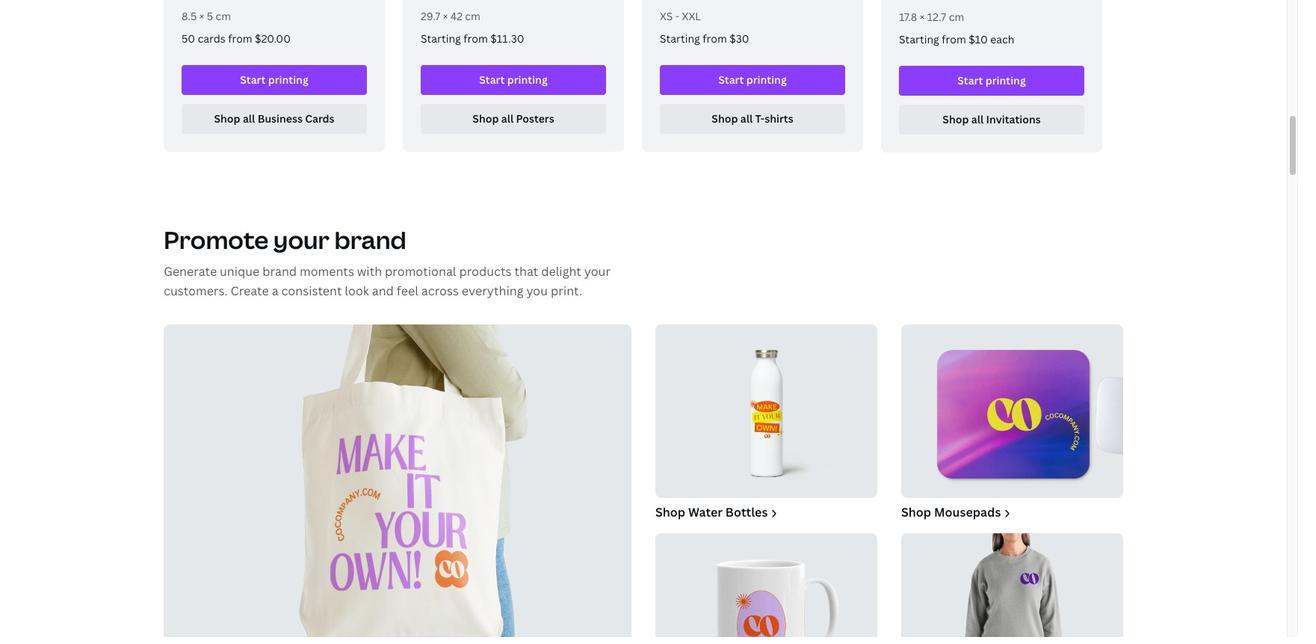 Task type: describe. For each thing, give the bounding box(es) containing it.
xxl
[[682, 9, 702, 23]]

invitations
[[987, 112, 1041, 127]]

shop all t-shirts
[[712, 112, 794, 126]]

shop all invitations link
[[900, 105, 1085, 135]]

generate
[[164, 263, 217, 280]]

start printing link for posters
[[421, 65, 606, 95]]

with
[[357, 263, 382, 280]]

42
[[451, 9, 463, 23]]

all for business
[[243, 112, 255, 126]]

start printing link for invitations
[[900, 66, 1085, 96]]

× for 17.8
[[920, 10, 925, 24]]

promotional
[[385, 263, 456, 280]]

8.5 × 5 cm
[[182, 9, 231, 23]]

from for starting from $10 each
[[942, 32, 967, 47]]

cm for 29.7 × 42 cm
[[465, 9, 481, 23]]

feel
[[397, 283, 419, 299]]

shop water bottles
[[656, 504, 768, 520]]

shop for shop all invitations
[[943, 112, 969, 127]]

bottles
[[726, 504, 768, 520]]

-
[[676, 9, 680, 23]]

$11.30
[[491, 32, 525, 46]]

shop water bottles link
[[656, 325, 878, 521]]

start printing for business
[[240, 73, 309, 87]]

printing for invitations
[[986, 73, 1026, 88]]

delight
[[541, 263, 582, 280]]

t-
[[756, 112, 765, 126]]

consistent
[[281, 283, 342, 299]]

start for $30
[[719, 73, 744, 87]]

shop mousepads
[[902, 504, 1002, 520]]

50 cards from $20.00
[[182, 32, 291, 46]]

xs - xxl
[[660, 9, 702, 23]]

from for starting from $30
[[703, 32, 727, 46]]

17.8 × 12.7 cm
[[900, 10, 965, 24]]

customers.
[[164, 283, 228, 299]]

print.
[[551, 283, 583, 299]]

from for starting from $11.30
[[464, 32, 488, 46]]

look
[[345, 283, 369, 299]]

8.5
[[182, 9, 197, 23]]

printing for posters
[[507, 73, 548, 87]]

all for t-
[[741, 112, 753, 126]]

business
[[258, 112, 303, 126]]

unique
[[220, 263, 260, 280]]

xs
[[660, 9, 673, 23]]

starting for 29.7
[[421, 32, 461, 46]]

start for $10
[[958, 73, 984, 88]]

shop for shop all business cards
[[214, 112, 240, 126]]

starting for xs
[[660, 32, 700, 46]]

shop all business cards link
[[182, 104, 367, 134]]

products
[[459, 263, 512, 280]]

start for $11.30
[[480, 73, 505, 87]]

start printing for posters
[[480, 73, 548, 87]]

shop mousepads group
[[902, 325, 1124, 521]]

shop all invitations
[[943, 112, 1041, 127]]

everything
[[462, 283, 524, 299]]

shop for shop all posters
[[473, 112, 499, 126]]

shop all posters link
[[421, 104, 606, 134]]

29.7 × 42 cm
[[421, 9, 481, 23]]

starting for 17.8
[[900, 32, 940, 47]]

printing for t-
[[747, 73, 787, 87]]

17.8
[[900, 10, 918, 24]]

shop all business cards
[[214, 112, 335, 126]]

you
[[527, 283, 548, 299]]

shop all t-shirts link
[[660, 104, 846, 134]]

0 horizontal spatial brand
[[263, 263, 297, 280]]

5
[[207, 9, 213, 23]]

starting from $30
[[660, 32, 750, 46]]

moments
[[300, 263, 354, 280]]

$10
[[969, 32, 988, 47]]

$30
[[730, 32, 750, 46]]

cm for 17.8 × 12.7 cm
[[949, 10, 965, 24]]

create
[[231, 283, 269, 299]]

all for posters
[[502, 112, 514, 126]]

across
[[422, 283, 459, 299]]

start for from
[[240, 73, 266, 87]]

shop for shop all t-shirts
[[712, 112, 738, 126]]

a
[[272, 283, 279, 299]]



Task type: locate. For each thing, give the bounding box(es) containing it.
start printing link up shop all business cards
[[182, 65, 367, 95]]

printing up invitations
[[986, 73, 1026, 88]]

shop for shop water bottles
[[656, 504, 686, 520]]

2 horizontal spatial cm
[[949, 10, 965, 24]]

shop left the business
[[214, 112, 240, 126]]

all left t-
[[741, 112, 753, 126]]

shop left water
[[656, 504, 686, 520]]

mousepads
[[935, 504, 1002, 520]]

starting down '17.8'
[[900, 32, 940, 47]]

all left posters
[[502, 112, 514, 126]]

shop for shop mousepads
[[902, 504, 932, 520]]

shirts
[[765, 112, 794, 126]]

from left $11.30
[[464, 32, 488, 46]]

start printing link up shop all t-shirts
[[660, 65, 846, 95]]

1 vertical spatial brand
[[263, 263, 297, 280]]

all left invitations
[[972, 112, 984, 127]]

1 horizontal spatial starting
[[660, 32, 700, 46]]

shop mousepads link
[[902, 325, 1124, 521]]

promote your brand generate unique brand moments with promotional products that delight your customers. create a consistent look and feel across everything you print.
[[164, 224, 611, 299]]

printing up the business
[[268, 73, 309, 87]]

each
[[991, 32, 1015, 47]]

0 horizontal spatial your
[[274, 224, 330, 256]]

start down 50 cards from $20.00
[[240, 73, 266, 87]]

and
[[372, 283, 394, 299]]

starting from $11.30
[[421, 32, 525, 46]]

shop left t-
[[712, 112, 738, 126]]

your up moments
[[274, 224, 330, 256]]

shop left posters
[[473, 112, 499, 126]]

that
[[515, 263, 539, 280]]

0 vertical spatial your
[[274, 224, 330, 256]]

1 horizontal spatial brand
[[335, 224, 407, 256]]

× for 29.7
[[443, 9, 448, 23]]

your right delight
[[585, 263, 611, 280]]

start printing for t-
[[719, 73, 787, 87]]

cm right 42
[[465, 9, 481, 23]]

cards
[[198, 32, 226, 46]]

starting
[[421, 32, 461, 46], [660, 32, 700, 46], [900, 32, 940, 47]]

starting down xs - xxl in the right of the page
[[660, 32, 700, 46]]

start printing link for t-
[[660, 65, 846, 95]]

cm
[[216, 9, 231, 23], [465, 9, 481, 23], [949, 10, 965, 24]]

12.7
[[928, 10, 947, 24]]

starting down 29.7 × 42 cm
[[421, 32, 461, 46]]

start printing link up shop all posters
[[421, 65, 606, 95]]

shop
[[214, 112, 240, 126], [473, 112, 499, 126], [712, 112, 738, 126], [943, 112, 969, 127], [656, 504, 686, 520], [902, 504, 932, 520]]

× left 5
[[199, 9, 204, 23]]

start printing link up shop all invitations at the top of the page
[[900, 66, 1085, 96]]

brand
[[335, 224, 407, 256], [263, 263, 297, 280]]

2 horizontal spatial ×
[[920, 10, 925, 24]]

from left $10
[[942, 32, 967, 47]]

×
[[199, 9, 204, 23], [443, 9, 448, 23], [920, 10, 925, 24]]

all for invitations
[[972, 112, 984, 127]]

printing for business
[[268, 73, 309, 87]]

cm right 5
[[216, 9, 231, 23]]

shop inside "link"
[[902, 504, 932, 520]]

0 horizontal spatial cm
[[216, 9, 231, 23]]

from
[[228, 32, 252, 46], [464, 32, 488, 46], [703, 32, 727, 46], [942, 32, 967, 47]]

starting from $10 each
[[900, 32, 1015, 47]]

start printing up shop all posters
[[480, 73, 548, 87]]

start down $11.30
[[480, 73, 505, 87]]

from left $30
[[703, 32, 727, 46]]

start printing up shop all t-shirts
[[719, 73, 787, 87]]

start printing for invitations
[[958, 73, 1026, 88]]

cards
[[305, 112, 335, 126]]

from right cards
[[228, 32, 252, 46]]

printing up posters
[[507, 73, 548, 87]]

1 vertical spatial your
[[585, 263, 611, 280]]

start printing up shop all invitations at the top of the page
[[958, 73, 1026, 88]]

1 horizontal spatial your
[[585, 263, 611, 280]]

1 horizontal spatial cm
[[465, 9, 481, 23]]

posters
[[516, 112, 555, 126]]

1 horizontal spatial ×
[[443, 9, 448, 23]]

cm right the 12.7
[[949, 10, 965, 24]]

your
[[274, 224, 330, 256], [585, 263, 611, 280]]

brand up a
[[263, 263, 297, 280]]

29.7
[[421, 9, 441, 23]]

× for 8.5
[[199, 9, 204, 23]]

cm for 8.5 × 5 cm
[[216, 9, 231, 23]]

water
[[689, 504, 723, 520]]

printing
[[268, 73, 309, 87], [507, 73, 548, 87], [747, 73, 787, 87], [986, 73, 1026, 88]]

50
[[182, 32, 195, 46]]

shop left invitations
[[943, 112, 969, 127]]

start down $30
[[719, 73, 744, 87]]

0 vertical spatial brand
[[335, 224, 407, 256]]

0 horizontal spatial starting
[[421, 32, 461, 46]]

0 horizontal spatial ×
[[199, 9, 204, 23]]

all left the business
[[243, 112, 255, 126]]

printing up t-
[[747, 73, 787, 87]]

start down $10
[[958, 73, 984, 88]]

shop left mousepads
[[902, 504, 932, 520]]

start
[[240, 73, 266, 87], [480, 73, 505, 87], [719, 73, 744, 87], [958, 73, 984, 88]]

2 horizontal spatial starting
[[900, 32, 940, 47]]

start printing up shop all business cards
[[240, 73, 309, 87]]

shop water bottles group
[[656, 325, 878, 521]]

× left 42
[[443, 9, 448, 23]]

all
[[243, 112, 255, 126], [502, 112, 514, 126], [741, 112, 753, 126], [972, 112, 984, 127]]

start printing link for business
[[182, 65, 367, 95]]

shop all posters
[[473, 112, 555, 126]]

start printing
[[240, 73, 309, 87], [480, 73, 548, 87], [719, 73, 787, 87], [958, 73, 1026, 88]]

$20.00
[[255, 32, 291, 46]]

brand up with
[[335, 224, 407, 256]]

promote
[[164, 224, 269, 256]]

× right '17.8'
[[920, 10, 925, 24]]

start printing link
[[182, 65, 367, 95], [421, 65, 606, 95], [660, 65, 846, 95], [900, 66, 1085, 96]]



Task type: vqa. For each thing, say whether or not it's contained in the screenshot.
'Zoom' button
no



